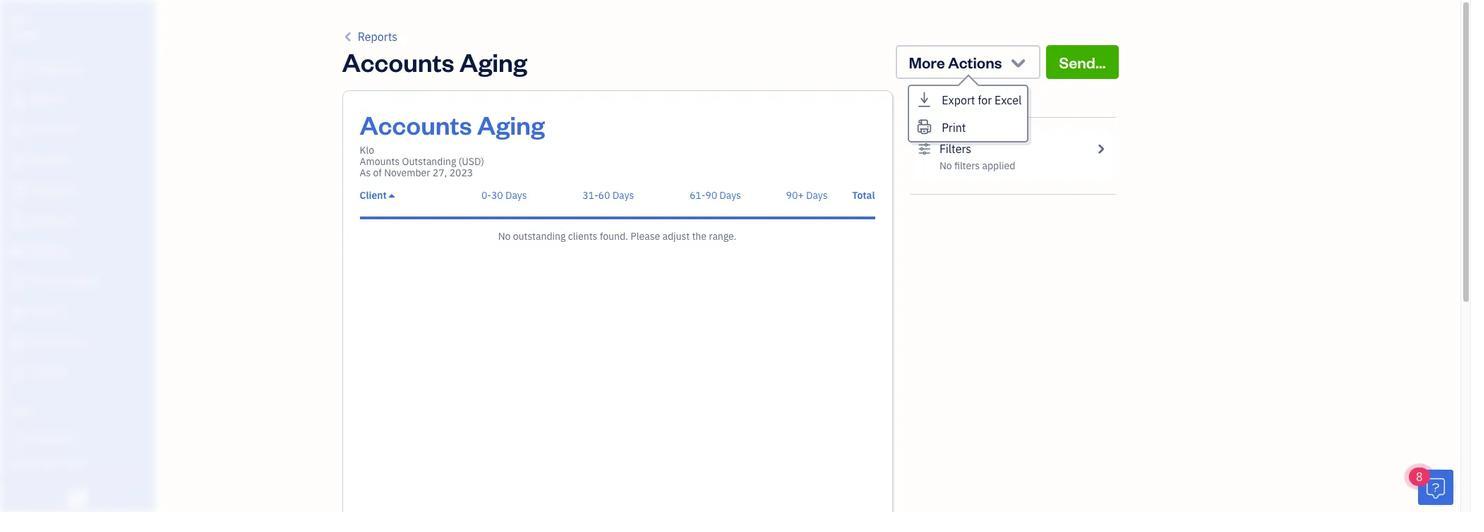 Task type: vqa. For each thing, say whether or not it's contained in the screenshot.
Subtotal
no



Task type: locate. For each thing, give the bounding box(es) containing it.
8
[[1417, 470, 1424, 485]]

accounts for accounts aging klo amounts outstanding ( usd ) as of november 27, 2023
[[360, 108, 472, 141]]

1 horizontal spatial klo
[[360, 144, 374, 157]]

as
[[360, 167, 371, 179]]

days for 61-90 days
[[720, 189, 742, 202]]

items
[[11, 458, 32, 470]]

1 vertical spatial klo
[[360, 144, 374, 157]]

klo up owner
[[11, 13, 27, 26]]

print
[[942, 121, 966, 135]]

no left outstanding
[[498, 230, 511, 243]]

amounts
[[360, 155, 400, 168]]

send… button
[[1047, 45, 1119, 79]]

apps link
[[4, 400, 151, 424]]

send…
[[1060, 52, 1106, 72]]

payment image
[[9, 184, 26, 198]]

0 horizontal spatial klo
[[11, 13, 27, 26]]

31-60 days
[[583, 189, 634, 202]]

export
[[942, 93, 976, 107]]

1 days from the left
[[506, 189, 527, 202]]

0 vertical spatial klo
[[11, 13, 27, 26]]

aging for accounts aging
[[460, 45, 527, 78]]

chevronleft image
[[342, 28, 355, 45]]

team members link
[[4, 426, 151, 451]]

filters
[[940, 142, 972, 156]]

settings
[[910, 90, 968, 110]]

days right 90+
[[807, 189, 828, 202]]

freshbooks image
[[66, 490, 89, 507]]

chart image
[[9, 336, 26, 350]]

no
[[940, 160, 953, 172], [498, 230, 511, 243]]

print button
[[910, 114, 1028, 141]]

aging inside accounts aging klo amounts outstanding ( usd ) as of november 27, 2023
[[477, 108, 545, 141]]

no filters applied
[[940, 160, 1016, 172]]

days right 30
[[506, 189, 527, 202]]

no down filters
[[940, 160, 953, 172]]

accounts inside accounts aging klo amounts outstanding ( usd ) as of november 27, 2023
[[360, 108, 472, 141]]

61-
[[690, 189, 706, 202]]

team
[[11, 432, 33, 444]]

main element
[[0, 0, 201, 513]]

days right 60
[[613, 189, 634, 202]]

1 vertical spatial aging
[[477, 108, 545, 141]]

0 vertical spatial aging
[[460, 45, 527, 78]]

reports button
[[342, 28, 398, 45]]

resource center badge image
[[1419, 470, 1454, 506]]

filters
[[955, 160, 980, 172]]

settings image
[[919, 141, 932, 157]]

2 days from the left
[[613, 189, 634, 202]]

1 vertical spatial no
[[498, 230, 511, 243]]

more
[[909, 52, 945, 72]]

accounts up 'outstanding' on the top
[[360, 108, 472, 141]]

and
[[34, 458, 49, 470]]

aging
[[460, 45, 527, 78], [477, 108, 545, 141]]

8 button
[[1410, 468, 1454, 506]]

invoice image
[[9, 154, 26, 168]]

days
[[506, 189, 527, 202], [613, 189, 634, 202], [720, 189, 742, 202], [807, 189, 828, 202]]

accounts down reports
[[342, 45, 455, 78]]

report image
[[9, 367, 26, 381]]

no outstanding clients found. please adjust the range.
[[498, 230, 737, 243]]

accounts
[[342, 45, 455, 78], [360, 108, 472, 141]]

of
[[373, 167, 382, 179]]

0 vertical spatial no
[[940, 160, 953, 172]]

(
[[459, 155, 462, 168]]

please
[[631, 230, 660, 243]]

90+ days
[[786, 189, 828, 202]]

days right 90
[[720, 189, 742, 202]]

klo up as
[[360, 144, 374, 157]]

estimate image
[[9, 124, 26, 138]]

apps
[[11, 406, 32, 417]]

0 vertical spatial accounts
[[342, 45, 455, 78]]

1 vertical spatial accounts
[[360, 108, 472, 141]]

export for excel
[[942, 93, 1022, 107]]

1 horizontal spatial no
[[940, 160, 953, 172]]

client
[[360, 189, 387, 202]]

no for no filters applied
[[940, 160, 953, 172]]

total link
[[853, 189, 875, 202]]

outstanding
[[513, 230, 566, 243]]

members
[[35, 432, 72, 444]]

0 horizontal spatial no
[[498, 230, 511, 243]]

klo inside klo owner
[[11, 13, 27, 26]]

30
[[492, 189, 503, 202]]

klo owner
[[11, 13, 39, 40]]

3 days from the left
[[720, 189, 742, 202]]

team members
[[11, 432, 72, 444]]

items and services
[[11, 458, 85, 470]]

klo
[[11, 13, 27, 26], [360, 144, 374, 157]]

clients
[[568, 230, 598, 243]]

adjust
[[663, 230, 690, 243]]

actions
[[949, 52, 1002, 72]]

dashboard image
[[9, 63, 26, 77]]



Task type: describe. For each thing, give the bounding box(es) containing it.
31-
[[583, 189, 599, 202]]

timer image
[[9, 275, 26, 290]]

0-30 days
[[482, 189, 527, 202]]

owner
[[11, 28, 39, 40]]

chevronright image
[[1095, 141, 1108, 157]]

klo inside accounts aging klo amounts outstanding ( usd ) as of november 27, 2023
[[360, 144, 374, 157]]

excel
[[995, 93, 1022, 107]]

applied
[[983, 160, 1016, 172]]

usd
[[462, 155, 481, 168]]

project image
[[9, 245, 26, 259]]

0-
[[482, 189, 492, 202]]

90+
[[786, 189, 804, 202]]

items and services link
[[4, 452, 151, 477]]

days for 0-30 days
[[506, 189, 527, 202]]

caretup image
[[389, 190, 395, 201]]

accounts aging klo amounts outstanding ( usd ) as of november 27, 2023
[[360, 108, 545, 179]]

for
[[978, 93, 992, 107]]

no for no outstanding clients found. please adjust the range.
[[498, 230, 511, 243]]

outstanding
[[402, 155, 456, 168]]

money image
[[9, 306, 26, 320]]

61-90 days
[[690, 189, 742, 202]]

60
[[599, 189, 611, 202]]

range.
[[709, 230, 737, 243]]

days for 31-60 days
[[613, 189, 634, 202]]

aging for accounts aging klo amounts outstanding ( usd ) as of november 27, 2023
[[477, 108, 545, 141]]

more actions
[[909, 52, 1002, 72]]

accounts for accounts aging
[[342, 45, 455, 78]]

reports
[[358, 30, 398, 44]]

export for excel button
[[910, 86, 1028, 114]]

27,
[[433, 167, 447, 179]]

chevrondown image
[[1009, 52, 1029, 72]]

expense image
[[9, 215, 26, 229]]

2023
[[450, 167, 473, 179]]

found.
[[600, 230, 629, 243]]

90
[[706, 189, 718, 202]]

client image
[[9, 93, 26, 107]]

more actions button
[[897, 45, 1041, 79]]

accounts aging
[[342, 45, 527, 78]]

the
[[692, 230, 707, 243]]

)
[[481, 155, 485, 168]]

4 days from the left
[[807, 189, 828, 202]]

services
[[51, 458, 85, 470]]

november
[[384, 167, 430, 179]]

client link
[[360, 189, 395, 202]]

total
[[853, 189, 875, 202]]



